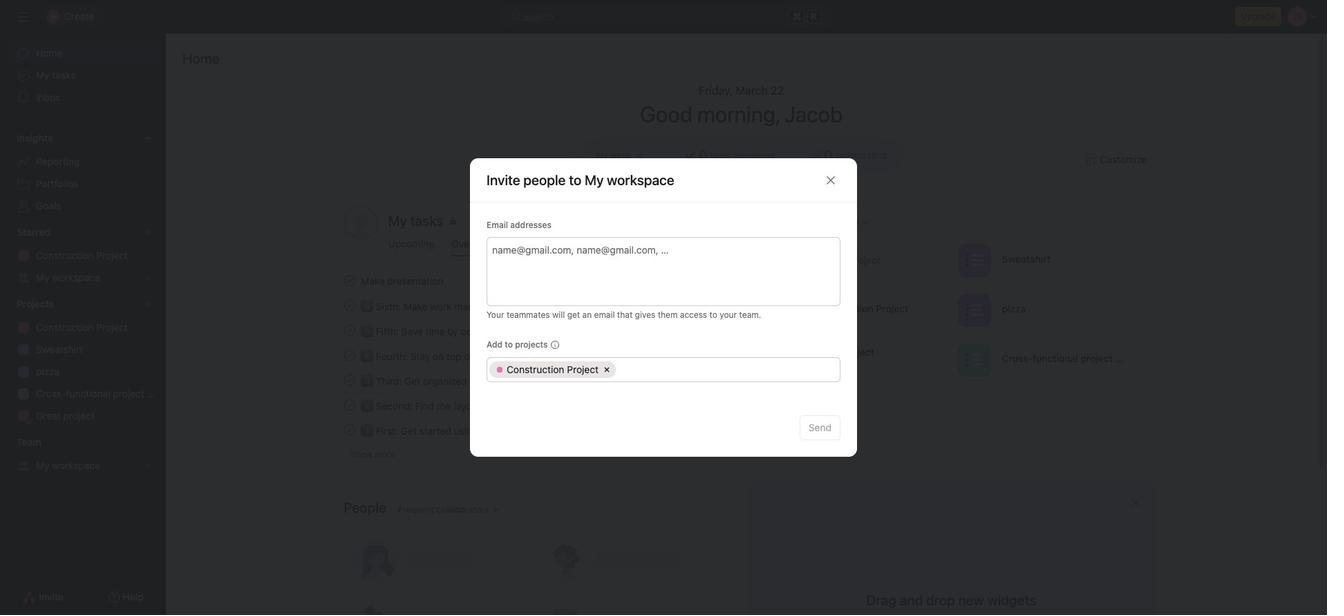 Task type: describe. For each thing, give the bounding box(es) containing it.
3 mark complete image from the top
[[341, 372, 358, 389]]

mark complete image for 2nd mark complete checkbox from the top of the page
[[341, 297, 358, 314]]

3 mark complete checkbox from the top
[[341, 397, 358, 414]]

3 list image from the top
[[966, 352, 983, 368]]

projects element
[[0, 292, 166, 430]]

2 mark complete image from the top
[[341, 347, 358, 364]]

2 board image from the top
[[778, 352, 795, 368]]

name@gmail.com, name@gmail.com, … text field
[[492, 241, 833, 258]]

close this dialog image for name@gmail.com, name@gmail.com, … text box
[[826, 175, 837, 186]]

3 mark complete checkbox from the top
[[341, 322, 358, 339]]

add profile photo image
[[344, 206, 377, 239]]

2 list image from the top
[[966, 302, 983, 318]]

starred element
[[0, 220, 166, 292]]

mark complete image for third mark complete checkbox from the top
[[341, 322, 358, 339]]

1 board image from the top
[[778, 302, 795, 318]]



Task type: locate. For each thing, give the bounding box(es) containing it.
1 vertical spatial mark complete checkbox
[[341, 297, 358, 314]]

2 mark complete checkbox from the top
[[341, 372, 358, 389]]

0 vertical spatial mark complete checkbox
[[341, 272, 358, 289]]

2 mark complete checkbox from the top
[[341, 297, 358, 314]]

cell
[[490, 362, 616, 378], [490, 362, 616, 378], [618, 362, 836, 378], [618, 362, 836, 378]]

2 vertical spatial mark complete image
[[341, 372, 358, 389]]

2 vertical spatial mark complete checkbox
[[341, 322, 358, 339]]

Mark complete checkbox
[[341, 272, 358, 289], [341, 297, 358, 314], [341, 322, 358, 339]]

1 mark complete image from the top
[[341, 297, 358, 314]]

dialog
[[470, 158, 858, 457], [470, 158, 858, 457]]

board image
[[778, 302, 795, 318], [778, 352, 795, 368]]

1 mark complete checkbox from the top
[[341, 347, 358, 364]]

close this dialog image for name@gmail.com, name@gmail.com, … text field
[[826, 175, 837, 186]]

0 vertical spatial board image
[[778, 302, 795, 318]]

2 mark complete image from the top
[[341, 322, 358, 339]]

row for more information icon
[[488, 358, 840, 382]]

0 vertical spatial list image
[[966, 252, 983, 269]]

list item
[[765, 239, 952, 281], [327, 293, 736, 318], [327, 318, 736, 343], [327, 343, 736, 368], [327, 368, 736, 393]]

1 vertical spatial board image
[[778, 352, 795, 368]]

close this dialog image
[[826, 175, 837, 186], [826, 175, 837, 186]]

more information image
[[551, 341, 559, 349]]

hide sidebar image
[[18, 11, 29, 22]]

2 vertical spatial list image
[[966, 352, 983, 368]]

mark complete image
[[341, 297, 358, 314], [341, 322, 358, 339], [341, 372, 358, 389]]

row
[[488, 358, 840, 382], [488, 358, 840, 382]]

row for more information image
[[488, 358, 840, 382]]

1 vertical spatial mark complete image
[[341, 322, 358, 339]]

Mark complete checkbox
[[341, 347, 358, 364], [341, 372, 358, 389], [341, 397, 358, 414], [341, 422, 358, 438]]

1 mark complete image from the top
[[341, 272, 358, 289]]

4 mark complete checkbox from the top
[[341, 422, 358, 438]]

1 mark complete checkbox from the top
[[341, 272, 358, 289]]

more information image
[[551, 341, 559, 349]]

mark complete image
[[341, 272, 358, 289], [341, 347, 358, 364], [341, 397, 358, 414], [341, 422, 358, 438]]

insights element
[[0, 126, 166, 220]]

4 mark complete image from the top
[[341, 422, 358, 438]]

dismiss image
[[1130, 497, 1141, 508]]

teams element
[[0, 430, 166, 480]]

0 vertical spatial mark complete image
[[341, 297, 358, 314]]

1 vertical spatial list image
[[966, 302, 983, 318]]

global element
[[0, 34, 166, 117]]

name@gmail.com, name@gmail.com, … text field
[[492, 241, 833, 258]]

list image
[[966, 252, 983, 269], [966, 302, 983, 318], [966, 352, 983, 368]]

1 list image from the top
[[966, 252, 983, 269]]

3 mark complete image from the top
[[341, 397, 358, 414]]



Task type: vqa. For each thing, say whether or not it's contained in the screenshot.
name@gmail.com, name@gmail.com, … Text Field
yes



